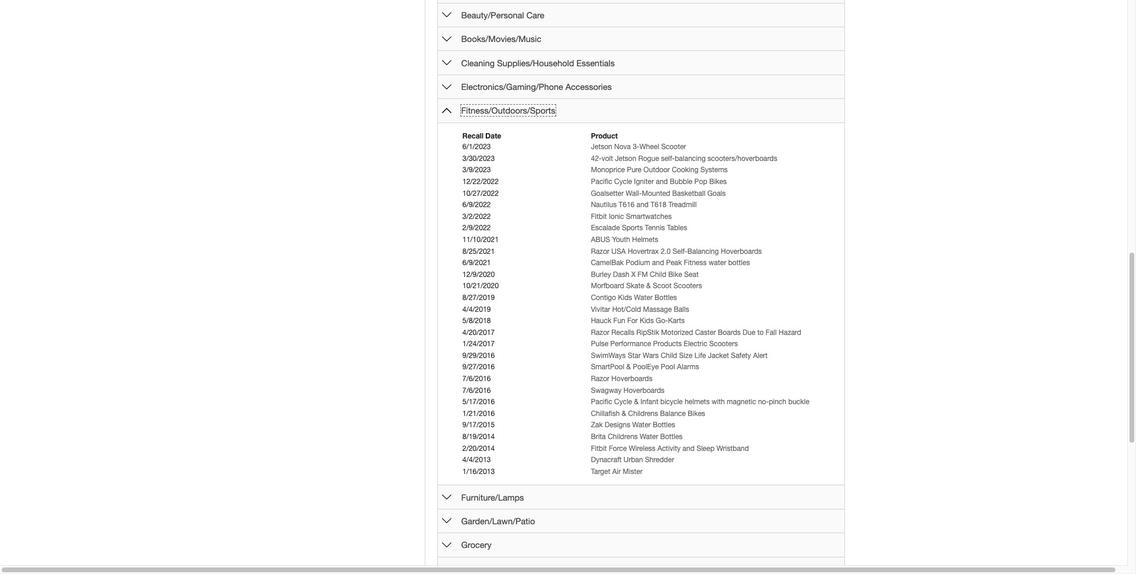 Task type: locate. For each thing, give the bounding box(es) containing it.
10 row from the top
[[462, 246, 829, 258]]

row containing 6/1/2023
[[462, 142, 829, 153]]

2 vertical spatial hoverboards
[[624, 386, 665, 395]]

7 row from the top
[[462, 211, 829, 223]]

0 horizontal spatial jetson
[[591, 143, 613, 151]]

pacific up chillafish
[[591, 398, 613, 406]]

row up ripstik
[[462, 316, 829, 327]]

0 vertical spatial scooters
[[674, 282, 703, 290]]

pacific
[[591, 178, 613, 186], [591, 398, 613, 406]]

product
[[591, 131, 618, 140]]

health/otc
[[462, 564, 507, 574]]

2 circle arrow e image from the top
[[442, 82, 452, 91]]

furniture/lamps link
[[462, 492, 524, 502]]

22 row from the top
[[462, 385, 829, 397]]

row down wars
[[462, 362, 829, 374]]

1 fitbit from the top
[[591, 212, 607, 221]]

row up 'smartwatches'
[[462, 200, 829, 211]]

1 vertical spatial cycle
[[615, 398, 633, 406]]

row
[[462, 142, 829, 153], [462, 153, 829, 165], [462, 165, 829, 176], [462, 176, 829, 188], [462, 188, 829, 200], [462, 200, 829, 211], [462, 211, 829, 223], [462, 223, 829, 234], [462, 234, 829, 246], [462, 246, 829, 258], [462, 258, 829, 269], [462, 269, 829, 281], [462, 281, 829, 292], [462, 292, 829, 304], [462, 304, 829, 316], [462, 316, 829, 327], [462, 327, 829, 339], [462, 339, 829, 350], [462, 350, 829, 362], [462, 362, 829, 374], [462, 374, 829, 385], [462, 385, 829, 397], [462, 397, 829, 408], [462, 408, 829, 420], [462, 420, 829, 432], [462, 432, 829, 443], [462, 443, 829, 455], [462, 455, 829, 466], [462, 466, 829, 478]]

7/6/2016 for razor
[[463, 375, 491, 383]]

row containing 1/21/2016
[[462, 408, 829, 420]]

circle arrow e image for electronics/gaming/phone accessories
[[442, 82, 452, 91]]

row containing 8/19/2014
[[462, 432, 829, 443]]

pure
[[627, 166, 642, 174]]

systems
[[701, 166, 728, 174]]

row up morfboard skate & scoot scooters link
[[462, 269, 829, 281]]

3 circle arrow e image from the top
[[442, 493, 452, 502]]

0 vertical spatial cycle
[[615, 178, 633, 186]]

21 row from the top
[[462, 374, 829, 385]]

1 vertical spatial child
[[661, 352, 678, 360]]

row containing 5/17/2016
[[462, 397, 829, 408]]

1/16/2013
[[463, 468, 495, 476]]

water up brita childrens water bottles
[[633, 421, 651, 430]]

1 horizontal spatial bikes
[[710, 178, 727, 186]]

2 cycle from the top
[[615, 398, 633, 406]]

row up rogue
[[462, 142, 829, 153]]

circle arrow e image left books/movies/music link
[[442, 34, 452, 44]]

0 vertical spatial razor
[[591, 247, 610, 256]]

bottles up fitbit force wireless activity and sleep wristband link
[[661, 433, 683, 441]]

1/24/2017
[[463, 340, 495, 348]]

childrens down infant
[[629, 410, 659, 418]]

2 row from the top
[[462, 153, 829, 165]]

0 vertical spatial childrens
[[629, 410, 659, 418]]

fitbit down brita
[[591, 444, 607, 453]]

hoverboards up swagway hoverboards link
[[612, 375, 653, 383]]

fitbit ionic smartwatches link
[[591, 212, 672, 221]]

29 row from the top
[[462, 466, 829, 478]]

4/4/2019
[[463, 305, 491, 314]]

row up vivitar hot/cold massage balls link
[[462, 292, 829, 304]]

alert
[[754, 352, 768, 360]]

contigo kids water bottles
[[591, 294, 677, 302]]

row up infant
[[462, 385, 829, 397]]

air
[[613, 468, 621, 476]]

7/6/2016 up 5/17/2016
[[463, 386, 491, 395]]

0 vertical spatial pacific
[[591, 178, 613, 186]]

jetson down product
[[591, 143, 613, 151]]

16 row from the top
[[462, 316, 829, 327]]

infant
[[641, 398, 659, 406]]

cycle
[[615, 178, 633, 186], [615, 398, 633, 406]]

row down smartpool & pooleye pool alarms link
[[462, 374, 829, 385]]

zak designs water bottles
[[591, 421, 676, 430]]

ionic
[[609, 212, 625, 221]]

razor up swagway
[[591, 375, 610, 383]]

seat
[[685, 270, 699, 279]]

1 vertical spatial jetson
[[615, 154, 637, 163]]

1 vertical spatial razor
[[591, 328, 610, 337]]

ripstik
[[637, 328, 660, 337]]

0 horizontal spatial scooters
[[674, 282, 703, 290]]

circle arrow s image
[[442, 106, 452, 115]]

row up wall- in the top of the page
[[462, 176, 829, 188]]

circle arrow e image for health/otc
[[442, 564, 452, 574]]

row containing 3/2/2022
[[462, 211, 829, 223]]

1 circle arrow e image from the top
[[442, 34, 452, 44]]

bottles down balance
[[653, 421, 676, 430]]

1 vertical spatial bikes
[[688, 410, 706, 418]]

circle arrow e image
[[442, 10, 452, 20], [442, 58, 452, 68], [442, 517, 452, 526], [442, 541, 452, 550]]

circle arrow e image for furniture/lamps
[[442, 493, 452, 502]]

1 7/6/2016 from the top
[[463, 375, 491, 383]]

activity
[[658, 444, 681, 453]]

4 row from the top
[[462, 176, 829, 188]]

circle arrow e image left furniture/lamps link
[[442, 493, 452, 502]]

abus youth helmets link
[[591, 236, 659, 244]]

nautilus
[[591, 201, 617, 209]]

hot/cold
[[613, 305, 641, 314]]

pacific cycle igniter and bubble pop bikes link
[[591, 178, 727, 186]]

scooters up jacket
[[710, 340, 738, 348]]

child up pool
[[661, 352, 678, 360]]

1 vertical spatial fitbit
[[591, 444, 607, 453]]

cycle up wall- in the top of the page
[[615, 178, 633, 186]]

2 vertical spatial razor
[[591, 375, 610, 383]]

pacific for pacific cycle igniter and bubble pop bikes
[[591, 178, 613, 186]]

pulse performance products electric scooters
[[591, 340, 738, 348]]

rogue
[[639, 154, 660, 163]]

1 vertical spatial pacific
[[591, 398, 613, 406]]

8 row from the top
[[462, 223, 829, 234]]

garden/lawn/patio
[[462, 516, 535, 526]]

1 vertical spatial hoverboards
[[612, 375, 653, 383]]

water down morfboard skate & scoot scooters link
[[635, 294, 653, 302]]

burley dash x fm child bike seat
[[591, 270, 699, 279]]

hoverboards for razor hoverboards
[[612, 375, 653, 383]]

water for childrens
[[640, 433, 659, 441]]

3 razor from the top
[[591, 375, 610, 383]]

camelbak podium and peak fitness water bottles link
[[591, 259, 750, 267]]

row up wireless
[[462, 432, 829, 443]]

0 vertical spatial jetson
[[591, 143, 613, 151]]

row down the burley dash x fm child bike seat link
[[462, 281, 829, 292]]

row up igniter
[[462, 165, 829, 176]]

hoverboards for swagway hoverboards
[[624, 386, 665, 395]]

circle arrow e image for garden/lawn/patio
[[442, 517, 452, 526]]

bikes up goals
[[710, 178, 727, 186]]

1 horizontal spatial scooters
[[710, 340, 738, 348]]

row containing 5/8/2018
[[462, 316, 829, 327]]

27 row from the top
[[462, 443, 829, 455]]

fitbit down nautilus
[[591, 212, 607, 221]]

pool
[[661, 363, 676, 372]]

jetson down nova
[[615, 154, 637, 163]]

cycle for igniter
[[615, 178, 633, 186]]

and down 2.0
[[653, 259, 665, 267]]

fitbit
[[591, 212, 607, 221], [591, 444, 607, 453]]

igniter
[[634, 178, 654, 186]]

1 vertical spatial water
[[633, 421, 651, 430]]

1 horizontal spatial jetson
[[615, 154, 637, 163]]

hoverboards
[[721, 247, 762, 256], [612, 375, 653, 383], [624, 386, 665, 395]]

hoverboards up infant
[[624, 386, 665, 395]]

bikes down helmets
[[688, 410, 706, 418]]

row down wheel
[[462, 153, 829, 165]]

circle arrow e image left "grocery"
[[442, 541, 452, 550]]

& down star
[[627, 363, 631, 372]]

13 row from the top
[[462, 281, 829, 292]]

row up nautilus t616 and t618 treadmill
[[462, 188, 829, 200]]

2.0
[[661, 247, 671, 256]]

24 row from the top
[[462, 408, 829, 420]]

goalsetter wall-mounted basketball goals link
[[591, 189, 726, 198]]

2 vertical spatial water
[[640, 433, 659, 441]]

0 vertical spatial water
[[635, 294, 653, 302]]

11 row from the top
[[462, 258, 829, 269]]

electronics/gaming/phone accessories link
[[462, 82, 612, 92]]

buckle
[[789, 398, 810, 406]]

1 cycle from the top
[[615, 178, 633, 186]]

9/17/2015
[[463, 421, 495, 430]]

circle arrow e image left health/otc
[[442, 564, 452, 574]]

2 circle arrow e image from the top
[[442, 58, 452, 68]]

19 row from the top
[[462, 350, 829, 362]]

dynacraft
[[591, 456, 622, 464]]

6/9/2021
[[463, 259, 491, 267]]

force
[[609, 444, 627, 453]]

1 vertical spatial bottles
[[653, 421, 676, 430]]

5 row from the top
[[462, 188, 829, 200]]

accessories
[[566, 82, 612, 92]]

& up designs
[[622, 410, 627, 418]]

0 horizontal spatial bikes
[[688, 410, 706, 418]]

kids up hot/cold
[[618, 294, 633, 302]]

0 vertical spatial kids
[[618, 294, 633, 302]]

date
[[486, 131, 502, 140]]

circle arrow e image left cleaning
[[442, 58, 452, 68]]

kids up ripstik
[[640, 317, 654, 325]]

contigo
[[591, 294, 616, 302]]

fitbit force wireless activity and sleep wristband link
[[591, 444, 749, 453]]

and up 'smartwatches'
[[637, 201, 649, 209]]

28 row from the top
[[462, 455, 829, 466]]

razor up pulse
[[591, 328, 610, 337]]

bottles down scoot
[[655, 294, 677, 302]]

row containing 4/4/2019
[[462, 304, 829, 316]]

hoverboards up "bottles"
[[721, 247, 762, 256]]

2/9/2022
[[463, 224, 491, 232]]

monoprice
[[591, 166, 625, 174]]

circle arrow e image up circle arrow s icon
[[442, 82, 452, 91]]

scooters down seat
[[674, 282, 703, 290]]

6 row from the top
[[462, 200, 829, 211]]

razor down abus
[[591, 247, 610, 256]]

row down ripstik
[[462, 339, 829, 350]]

child up scoot
[[650, 270, 667, 279]]

2 vertical spatial bottles
[[661, 433, 683, 441]]

0 vertical spatial 7/6/2016
[[463, 375, 491, 383]]

14 row from the top
[[462, 292, 829, 304]]

17 row from the top
[[462, 327, 829, 339]]

3 circle arrow e image from the top
[[442, 517, 452, 526]]

circle arrow e image
[[442, 34, 452, 44], [442, 82, 452, 91], [442, 493, 452, 502], [442, 564, 452, 574]]

circle arrow e image left the garden/lawn/patio
[[442, 517, 452, 526]]

row containing 9/27/2016
[[462, 362, 829, 374]]

fm
[[638, 270, 648, 279]]

7/6/2016 down 9/27/2016
[[463, 375, 491, 383]]

9 row from the top
[[462, 234, 829, 246]]

row down infant
[[462, 408, 829, 420]]

12 row from the top
[[462, 269, 829, 281]]

2 fitbit from the top
[[591, 444, 607, 453]]

water up wireless
[[640, 433, 659, 441]]

1 vertical spatial scooters
[[710, 340, 738, 348]]

magnetic
[[727, 398, 757, 406]]

star
[[628, 352, 641, 360]]

row up smartpool & pooleye pool alarms
[[462, 350, 829, 362]]

9/29/2016
[[463, 352, 495, 360]]

18 row from the top
[[462, 339, 829, 350]]

escalade sports tennis tables
[[591, 224, 688, 232]]

fitbit for fitbit force wireless activity and sleep wristband
[[591, 444, 607, 453]]

3 row from the top
[[462, 165, 829, 176]]

row down helmets
[[462, 246, 829, 258]]

4 circle arrow e image from the top
[[442, 564, 452, 574]]

childrens up force
[[608, 433, 638, 441]]

x
[[632, 270, 636, 279]]

row up hovertrax
[[462, 234, 829, 246]]

26 row from the top
[[462, 432, 829, 443]]

row down brita childrens water bottles
[[462, 443, 829, 455]]

row down urban
[[462, 466, 829, 478]]

row up chillafish & childrens balance bikes
[[462, 397, 829, 408]]

bike
[[669, 270, 683, 279]]

1 circle arrow e image from the top
[[442, 10, 452, 20]]

10/21/2020
[[463, 282, 499, 290]]

row down chillafish & childrens balance bikes
[[462, 420, 829, 432]]

hauck fun for kids go-karts link
[[591, 317, 685, 325]]

fitness/outdoors/sports link
[[462, 106, 556, 116]]

row containing 12/22/2022
[[462, 176, 829, 188]]

row containing 6/9/2021
[[462, 258, 829, 269]]

essentials
[[577, 58, 615, 68]]

circle arrow e image left beauty/personal
[[442, 10, 452, 20]]

circle arrow e image for books/movies/music
[[442, 34, 452, 44]]

0 vertical spatial bottles
[[655, 294, 677, 302]]

2 razor from the top
[[591, 328, 610, 337]]

chillafish
[[591, 410, 620, 418]]

bicycle
[[661, 398, 683, 406]]

4 circle arrow e image from the top
[[442, 541, 452, 550]]

1 horizontal spatial kids
[[640, 317, 654, 325]]

row up the burley dash x fm child bike seat link
[[462, 258, 829, 269]]

garden/lawn/patio link
[[462, 516, 535, 526]]

20 row from the top
[[462, 362, 829, 374]]

1 row from the top
[[462, 142, 829, 153]]

cycle down swagway hoverboards
[[615, 398, 633, 406]]

2 7/6/2016 from the top
[[463, 386, 491, 395]]

0 horizontal spatial kids
[[618, 294, 633, 302]]

self-
[[673, 247, 688, 256]]

25 row from the top
[[462, 420, 829, 432]]

t618
[[651, 201, 667, 209]]

row down wireless
[[462, 455, 829, 466]]

row up hauck fun for kids go-karts link
[[462, 304, 829, 316]]

fun
[[614, 317, 626, 325]]

12/22/2022
[[463, 178, 499, 186]]

camelbak
[[591, 259, 624, 267]]

12/9/2020
[[463, 270, 495, 279]]

3/2/2022
[[463, 212, 491, 221]]

row up helmets
[[462, 223, 829, 234]]

t616
[[619, 201, 635, 209]]

balls
[[674, 305, 690, 314]]

hauck fun for kids go-karts
[[591, 317, 685, 325]]

water
[[709, 259, 727, 267]]

0 vertical spatial fitbit
[[591, 212, 607, 221]]

camelbak podium and peak fitness water bottles
[[591, 259, 750, 267]]

23 row from the top
[[462, 397, 829, 408]]

size
[[680, 352, 693, 360]]

target air mister
[[591, 468, 643, 476]]

escalade
[[591, 224, 620, 232]]

2 pacific from the top
[[591, 398, 613, 406]]

1 pacific from the top
[[591, 178, 613, 186]]

scooters
[[674, 282, 703, 290], [710, 340, 738, 348]]

row down 'hauck fun for kids go-karts'
[[462, 327, 829, 339]]

pacific up goalsetter
[[591, 178, 613, 186]]

row down nautilus t616 and t618 treadmill
[[462, 211, 829, 223]]

1 vertical spatial 7/6/2016
[[463, 386, 491, 395]]

1 razor from the top
[[591, 247, 610, 256]]

row containing 8/27/2019
[[462, 292, 829, 304]]

and down monoprice pure outdoor cooking systems
[[656, 178, 668, 186]]

15 row from the top
[[462, 304, 829, 316]]

self-
[[661, 154, 675, 163]]



Task type: vqa. For each thing, say whether or not it's contained in the screenshot.
Child
yes



Task type: describe. For each thing, give the bounding box(es) containing it.
1/21/2016
[[463, 410, 495, 418]]

1 vertical spatial childrens
[[608, 433, 638, 441]]

8/25/2021
[[463, 247, 495, 256]]

row containing 8/25/2021
[[462, 246, 829, 258]]

wars
[[643, 352, 659, 360]]

and left sleep
[[683, 444, 695, 453]]

karts
[[668, 317, 685, 325]]

beauty/personal care
[[462, 10, 545, 20]]

razor recalls ripstik motorized caster boards due to fall hazard link
[[591, 328, 802, 337]]

0 vertical spatial child
[[650, 270, 667, 279]]

goalsetter wall-mounted basketball goals
[[591, 189, 726, 198]]

pinch
[[769, 398, 787, 406]]

target
[[591, 468, 611, 476]]

bottles for contigo kids water bottles
[[655, 294, 677, 302]]

7/6/2016 for swagway
[[463, 386, 491, 395]]

balancing
[[688, 247, 719, 256]]

row containing 12/9/2020
[[462, 269, 829, 281]]

recall
[[463, 131, 484, 140]]

razor for razor recalls ripstik motorized caster boards due to fall hazard
[[591, 328, 610, 337]]

vivitar
[[591, 305, 611, 314]]

fitbit force wireless activity and sleep wristband
[[591, 444, 749, 453]]

0 vertical spatial hoverboards
[[721, 247, 762, 256]]

pacific cycle & infant bicycle helmets with magnetic no-pinch buckle
[[591, 398, 810, 406]]

water for designs
[[633, 421, 651, 430]]

row containing 1/16/2013
[[462, 466, 829, 478]]

go-
[[656, 317, 668, 325]]

42-
[[591, 154, 602, 163]]

designs
[[605, 421, 631, 430]]

bottles
[[729, 259, 750, 267]]

pop
[[695, 178, 708, 186]]

treadmill
[[669, 201, 697, 209]]

skate
[[627, 282, 645, 290]]

chillafish & childrens balance bikes
[[591, 410, 706, 418]]

42-volt jetson rogue self-balancing scooters/hoverboards link
[[591, 154, 778, 163]]

dynacraft urban shredder
[[591, 456, 675, 464]]

jetson nova 3-wheel scooter
[[591, 143, 687, 151]]

row containing 2/9/2022
[[462, 223, 829, 234]]

row containing 1/24/2017
[[462, 339, 829, 350]]

boards
[[718, 328, 741, 337]]

row containing 10/21/2020
[[462, 281, 829, 292]]

9/27/2016
[[463, 363, 495, 372]]

swagway hoverboards link
[[591, 386, 665, 395]]

pooleye
[[633, 363, 659, 372]]

row containing 4/20/2017
[[462, 327, 829, 339]]

performance
[[611, 340, 652, 348]]

supplies/household
[[497, 58, 574, 68]]

to
[[758, 328, 764, 337]]

swimways star wars child size life jacket safety alert link
[[591, 352, 768, 360]]

circle arrow e image for grocery
[[442, 541, 452, 550]]

row containing 9/29/2016
[[462, 350, 829, 362]]

mister
[[623, 468, 643, 476]]

4/20/2017
[[463, 328, 495, 337]]

razor usa hovertrax 2.0 self-balancing hoverboards
[[591, 247, 762, 256]]

row containing 3/30/2023
[[462, 153, 829, 165]]

circle arrow e image for beauty/personal care
[[442, 10, 452, 20]]

motorized
[[662, 328, 694, 337]]

wall-
[[626, 189, 642, 198]]

razor hoverboards link
[[591, 375, 653, 383]]

scoot
[[653, 282, 672, 290]]

bubble
[[670, 178, 693, 186]]

razor recalls ripstik motorized caster boards due to fall hazard
[[591, 328, 802, 337]]

scooters for pulse performance products electric scooters
[[710, 340, 738, 348]]

row containing 3/9/2023
[[462, 165, 829, 176]]

electronics/gaming/phone accessories
[[462, 82, 612, 92]]

row containing 9/17/2015
[[462, 420, 829, 432]]

recalls
[[612, 328, 635, 337]]

products
[[654, 340, 682, 348]]

hazard
[[779, 328, 802, 337]]

pacific cycle igniter and bubble pop bikes
[[591, 178, 727, 186]]

balance
[[661, 410, 686, 418]]

wireless
[[629, 444, 656, 453]]

contigo kids water bottles link
[[591, 294, 677, 302]]

nautilus t616 and t618 treadmill
[[591, 201, 697, 209]]

1 vertical spatial kids
[[640, 317, 654, 325]]

chillafish & childrens balance bikes link
[[591, 410, 706, 418]]

basketball
[[673, 189, 706, 198]]

fitness
[[684, 259, 707, 267]]

with
[[712, 398, 725, 406]]

fitbit for fitbit ionic smartwatches
[[591, 212, 607, 221]]

circle arrow e image for cleaning supplies/household essentials
[[442, 58, 452, 68]]

cooking
[[672, 166, 699, 174]]

brita childrens water bottles
[[591, 433, 683, 441]]

tables
[[667, 224, 688, 232]]

razor for razor usa hovertrax 2.0 self-balancing hoverboards
[[591, 247, 610, 256]]

wristband
[[717, 444, 749, 453]]

3/30/2023
[[463, 154, 495, 163]]

3/9/2023
[[463, 166, 491, 174]]

peak
[[666, 259, 682, 267]]

row containing 6/9/2022
[[462, 200, 829, 211]]

& left infant
[[634, 398, 639, 406]]

pacific for pacific cycle & infant bicycle helmets with magnetic no-pinch buckle
[[591, 398, 613, 406]]

row containing 10/27/2022
[[462, 188, 829, 200]]

no-
[[759, 398, 769, 406]]

brita
[[591, 433, 606, 441]]

scooters for morfboard skate & scoot scooters
[[674, 282, 703, 290]]

cleaning supplies/household essentials link
[[462, 58, 615, 68]]

fall
[[766, 328, 777, 337]]

& down 'burley dash x fm child bike seat'
[[647, 282, 651, 290]]

row containing 2/20/2014
[[462, 443, 829, 455]]

water for kids
[[635, 294, 653, 302]]

vivitar hot/cold massage balls link
[[591, 305, 690, 314]]

bottles for zak designs water bottles
[[653, 421, 676, 430]]

zak designs water bottles link
[[591, 421, 676, 430]]

smartpool & pooleye pool alarms link
[[591, 363, 700, 372]]

smartwatches
[[626, 212, 672, 221]]

shredder
[[645, 456, 675, 464]]

cycle for &
[[615, 398, 633, 406]]

fitness/outdoors/sports
[[462, 106, 556, 116]]

pulse performance products electric scooters link
[[591, 340, 738, 348]]

helmets
[[685, 398, 710, 406]]

razor usa hovertrax 2.0 self-balancing hoverboards link
[[591, 247, 762, 256]]

escalade sports tennis tables link
[[591, 224, 688, 232]]

morfboard skate & scoot scooters
[[591, 282, 703, 290]]

caster
[[696, 328, 716, 337]]

0 vertical spatial bikes
[[710, 178, 727, 186]]

razor for razor hoverboards
[[591, 375, 610, 383]]

row containing 4/4/2013
[[462, 455, 829, 466]]

vivitar hot/cold massage balls
[[591, 305, 690, 314]]

row containing 11/10/2021
[[462, 234, 829, 246]]

2/20/2014
[[463, 444, 495, 453]]

grocery
[[462, 540, 492, 550]]

bottles for brita childrens water bottles
[[661, 433, 683, 441]]

dynacraft urban shredder link
[[591, 456, 675, 464]]

fitbit ionic smartwatches
[[591, 212, 672, 221]]



